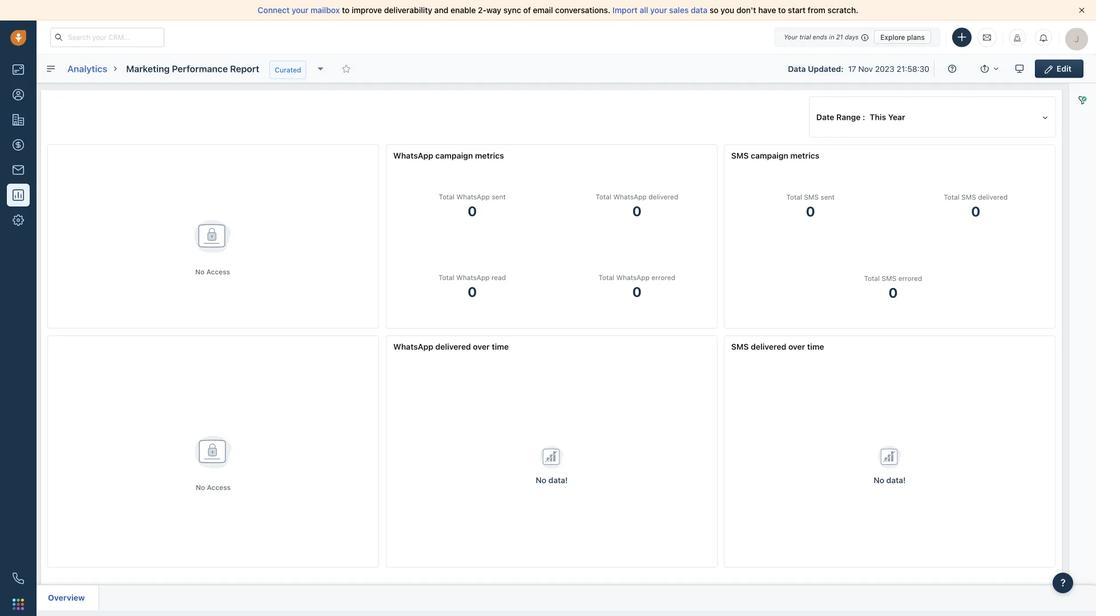 Task type: vqa. For each thing, say whether or not it's contained in the screenshot.
so
yes



Task type: describe. For each thing, give the bounding box(es) containing it.
days
[[845, 33, 859, 41]]

1 your from the left
[[292, 5, 308, 15]]

1 to from the left
[[342, 5, 350, 15]]

connect
[[258, 5, 290, 15]]

explore
[[880, 33, 905, 41]]

you
[[721, 5, 734, 15]]

phone element
[[7, 567, 30, 590]]

enable
[[451, 5, 476, 15]]

your trial ends in 21 days
[[784, 33, 859, 41]]

import
[[612, 5, 638, 15]]

email image
[[983, 33, 991, 42]]

import all your sales data link
[[612, 5, 710, 15]]

and
[[434, 5, 448, 15]]

freshworks switcher image
[[13, 599, 24, 610]]

sync
[[503, 5, 521, 15]]

21
[[836, 33, 843, 41]]

explore plans
[[880, 33, 925, 41]]

have
[[758, 5, 776, 15]]

data
[[691, 5, 708, 15]]

connect your mailbox to improve deliverability and enable 2-way sync of email conversations. import all your sales data so you don't have to start from scratch.
[[258, 5, 858, 15]]



Task type: locate. For each thing, give the bounding box(es) containing it.
trial
[[799, 33, 811, 41]]

scratch.
[[828, 5, 858, 15]]

to
[[342, 5, 350, 15], [778, 5, 786, 15]]

ends
[[813, 33, 827, 41]]

0 horizontal spatial your
[[292, 5, 308, 15]]

your
[[784, 33, 798, 41]]

Search your CRM... text field
[[50, 28, 164, 47]]

sales
[[669, 5, 689, 15]]

close image
[[1079, 7, 1085, 13]]

1 horizontal spatial your
[[650, 5, 667, 15]]

2-
[[478, 5, 486, 15]]

your right the all
[[650, 5, 667, 15]]

to right mailbox
[[342, 5, 350, 15]]

connect your mailbox link
[[258, 5, 342, 15]]

mailbox
[[311, 5, 340, 15]]

don't
[[736, 5, 756, 15]]

to left the start
[[778, 5, 786, 15]]

in
[[829, 33, 834, 41]]

conversations.
[[555, 5, 610, 15]]

deliverability
[[384, 5, 432, 15]]

email
[[533, 5, 553, 15]]

all
[[640, 5, 648, 15]]

2 to from the left
[[778, 5, 786, 15]]

explore plans link
[[874, 30, 931, 44]]

start
[[788, 5, 806, 15]]

improve
[[352, 5, 382, 15]]

of
[[523, 5, 531, 15]]

2 your from the left
[[650, 5, 667, 15]]

from
[[808, 5, 825, 15]]

your left mailbox
[[292, 5, 308, 15]]

so
[[710, 5, 719, 15]]

plans
[[907, 33, 925, 41]]

1 horizontal spatial to
[[778, 5, 786, 15]]

way
[[486, 5, 501, 15]]

0 horizontal spatial to
[[342, 5, 350, 15]]

your
[[292, 5, 308, 15], [650, 5, 667, 15]]

phone image
[[13, 573, 24, 585]]



